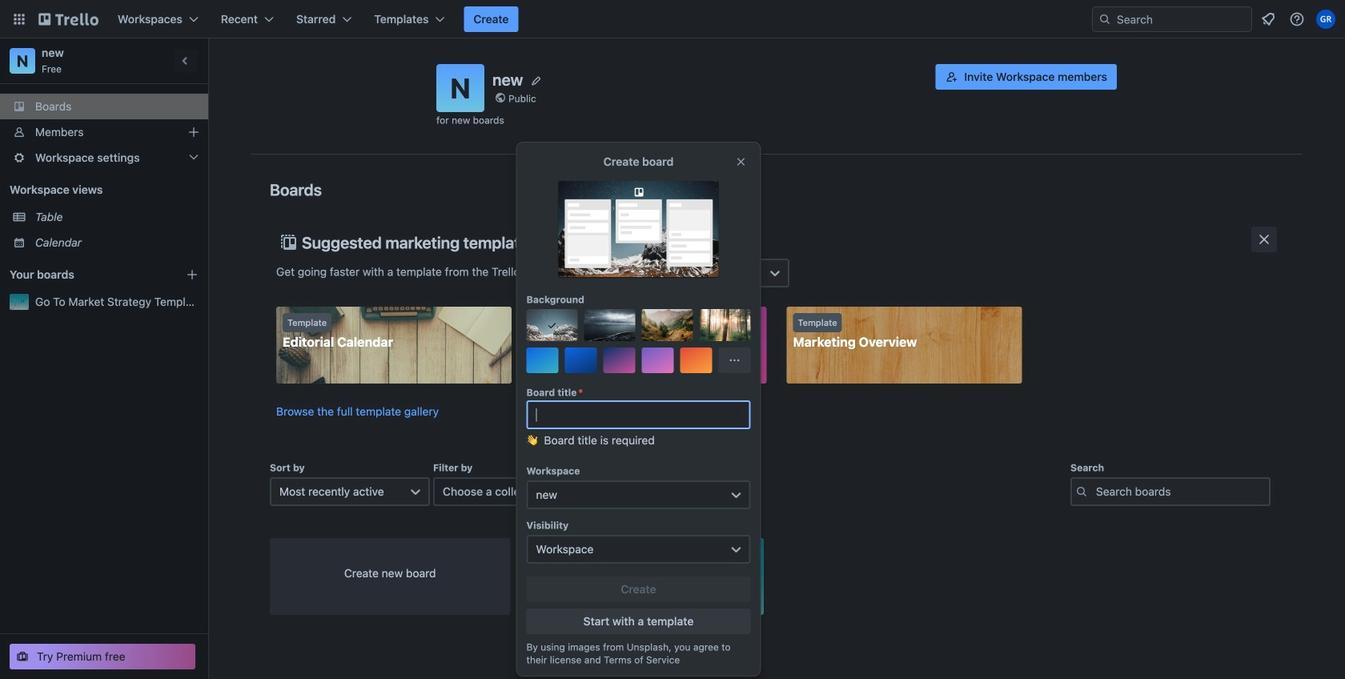 Task type: vqa. For each thing, say whether or not it's contained in the screenshot.
THE MORE.
no



Task type: locate. For each thing, give the bounding box(es) containing it.
None text field
[[527, 400, 751, 429]]

0 notifications image
[[1259, 10, 1278, 29]]

add board image
[[186, 268, 199, 281]]

Search boards text field
[[1071, 477, 1271, 506]]

primary element
[[0, 0, 1346, 38]]

Search field
[[1112, 8, 1252, 30]]

back to home image
[[38, 6, 99, 32]]



Task type: describe. For each thing, give the bounding box(es) containing it.
search image
[[1099, 13, 1112, 26]]

wave image
[[527, 433, 538, 455]]

your boards with 1 items element
[[10, 265, 162, 284]]

workspace navigation collapse icon image
[[175, 50, 197, 72]]

close popover image
[[735, 155, 748, 168]]

custom image image
[[546, 319, 559, 332]]

greg robinson (gregrobinson96) image
[[1317, 10, 1336, 29]]

open information menu image
[[1290, 11, 1306, 27]]



